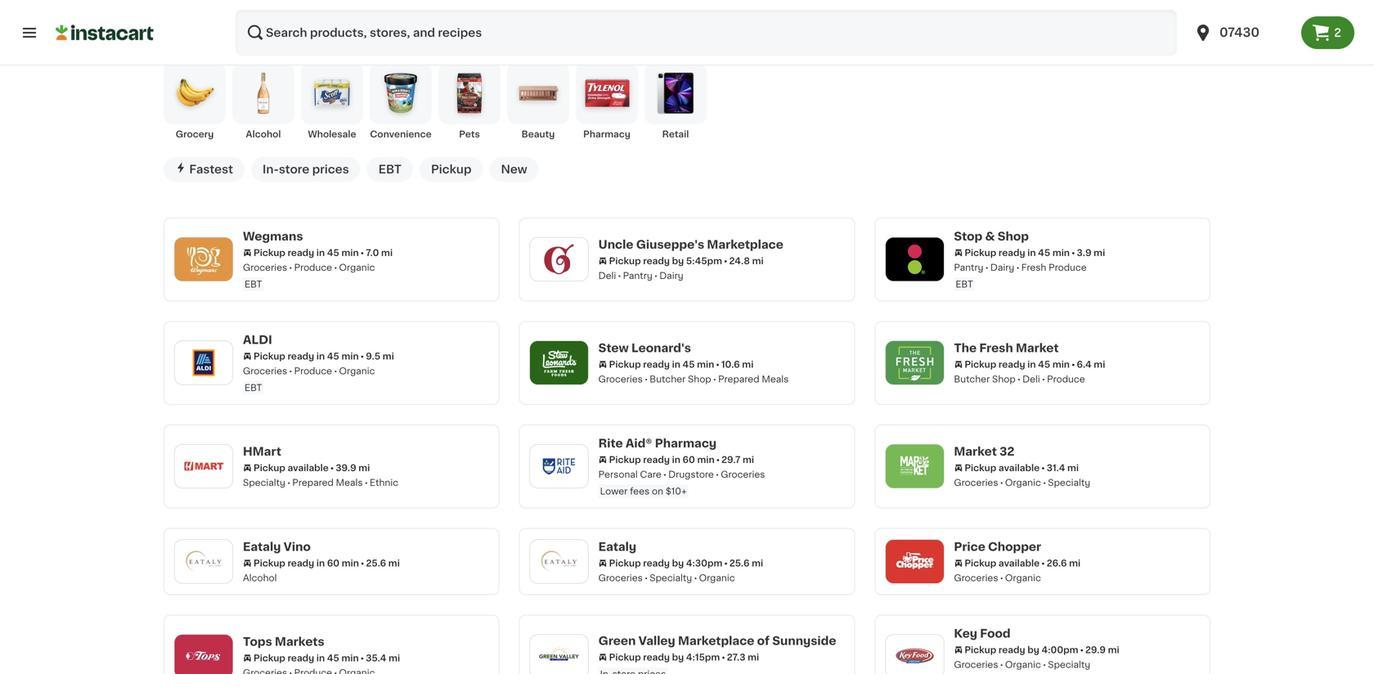 Task type: locate. For each thing, give the bounding box(es) containing it.
60 up drugstore
[[683, 455, 695, 464]]

27.3 mi
[[727, 653, 760, 662]]

grocery
[[176, 130, 214, 139]]

pickup for price chopper
[[965, 559, 997, 568]]

1 horizontal spatial 25.6
[[730, 559, 750, 568]]

meals
[[762, 375, 789, 384], [336, 478, 363, 487]]

pickup down tops on the bottom left of page
[[254, 654, 286, 663]]

organic
[[339, 263, 375, 272], [339, 367, 375, 376], [1006, 478, 1042, 487], [699, 574, 735, 583], [1006, 574, 1042, 583], [1006, 660, 1042, 669]]

market up butcher shop deli produce
[[1016, 343, 1059, 354]]

dairy
[[991, 263, 1015, 272], [660, 271, 684, 280]]

pickup down wegmans
[[254, 248, 286, 257]]

mi right 29.9
[[1109, 646, 1120, 655]]

pickup down pets
[[431, 164, 472, 175]]

pickup ready in 60 min for vino
[[254, 559, 359, 568]]

in left 9.5
[[317, 352, 325, 361]]

mi for hmart
[[359, 464, 370, 473]]

26.6 mi
[[1047, 559, 1081, 568]]

pickup ready in 45 min down aldi
[[254, 352, 359, 361]]

pickup ready in 45 min down wegmans
[[254, 248, 359, 257]]

ebt down convenience
[[379, 164, 402, 175]]

4:30pm
[[687, 559, 723, 568]]

0 horizontal spatial pantry
[[623, 271, 653, 280]]

ready
[[288, 248, 314, 257], [999, 248, 1026, 257], [643, 257, 670, 266], [288, 352, 314, 361], [643, 360, 670, 369], [999, 360, 1026, 369], [643, 455, 670, 464], [288, 559, 314, 568], [643, 559, 670, 568], [999, 646, 1026, 655], [643, 653, 670, 662], [288, 654, 314, 663]]

organic down 32
[[1006, 478, 1042, 487]]

pickup ready in 60 min down rite aid® pharmacy
[[609, 455, 715, 464]]

1 horizontal spatial eataly
[[599, 541, 637, 553]]

ready down valley
[[643, 653, 670, 662]]

groceries organic specialty down 'pickup ready by 4:00pm'
[[955, 660, 1091, 669]]

key food logo image
[[894, 636, 937, 674]]

ready left 9.5
[[288, 352, 314, 361]]

valley
[[639, 635, 676, 647]]

1 vertical spatial pharmacy
[[655, 438, 717, 449]]

$10+
[[666, 487, 687, 496]]

ready up care
[[643, 455, 670, 464]]

1 groceries produce organic ebt from the top
[[243, 263, 375, 289]]

pickup ready by 4:00pm
[[965, 646, 1079, 655]]

all stores in mahwah
[[164, 21, 420, 45]]

35.4 mi
[[366, 654, 400, 663]]

in down 'leonard's'
[[672, 360, 681, 369]]

1 horizontal spatial 60
[[683, 455, 695, 464]]

mi right 7.0 at the left of page
[[381, 248, 393, 257]]

available down 32
[[999, 464, 1040, 473]]

mi right 26.6
[[1070, 559, 1081, 568]]

1 butcher from the left
[[650, 375, 686, 384]]

pickup ready in 45 min up butcher shop deli produce
[[965, 360, 1070, 369]]

ready up deli pantry dairy
[[643, 257, 670, 266]]

stop
[[955, 231, 983, 242]]

in for eataly vino
[[317, 559, 325, 568]]

deli
[[599, 271, 616, 280], [1023, 375, 1041, 384]]

in
[[286, 21, 309, 45], [317, 248, 325, 257], [1028, 248, 1037, 257], [317, 352, 325, 361], [672, 360, 681, 369], [1028, 360, 1037, 369], [672, 455, 681, 464], [317, 559, 325, 568], [317, 654, 325, 663]]

0 vertical spatial market
[[1016, 343, 1059, 354]]

ready up pantry dairy fresh produce ebt at top right
[[999, 248, 1026, 257]]

ready down the food
[[999, 646, 1026, 655]]

60 for eataly vino
[[327, 559, 340, 568]]

pickup for stew leonard's
[[609, 360, 641, 369]]

2 eataly from the left
[[599, 541, 637, 553]]

pantry
[[955, 263, 984, 272], [623, 271, 653, 280]]

butcher
[[650, 375, 686, 384], [955, 375, 990, 384]]

mi for eataly
[[752, 559, 764, 568]]

0 horizontal spatial 25.6 mi
[[366, 559, 400, 568]]

mi right 31.4
[[1068, 464, 1080, 473]]

available up specialty prepared meals ethnic
[[288, 464, 329, 473]]

25.6 mi for eataly vino
[[366, 559, 400, 568]]

shop
[[998, 231, 1030, 242], [688, 375, 712, 384], [993, 375, 1016, 384]]

60 for rite aid® pharmacy
[[683, 455, 695, 464]]

ready for wegmans
[[288, 248, 314, 257]]

25.6 for eataly vino
[[366, 559, 386, 568]]

ready up groceries specialty organic
[[643, 559, 670, 568]]

pickup ready in 45 min for stew leonard's
[[609, 360, 715, 369]]

in for stop & shop
[[1028, 248, 1037, 257]]

pickup available
[[254, 464, 329, 473], [965, 464, 1040, 473], [965, 559, 1040, 568]]

0 horizontal spatial 60
[[327, 559, 340, 568]]

pickup down "price"
[[965, 559, 997, 568]]

groceries specialty organic
[[599, 574, 735, 583]]

pickup for hmart
[[254, 464, 286, 473]]

45 for stew leonard's
[[683, 360, 695, 369]]

pickup ready in 45 min for the fresh market
[[965, 360, 1070, 369]]

45 left 35.4
[[327, 654, 339, 663]]

1 vertical spatial pickup ready in 60 min
[[254, 559, 359, 568]]

pickup for wegmans
[[254, 248, 286, 257]]

retail button
[[645, 62, 707, 141]]

care
[[640, 470, 662, 479]]

ready for rite aid® pharmacy
[[643, 455, 670, 464]]

in left 7.0 at the left of page
[[317, 248, 325, 257]]

min
[[342, 248, 359, 257], [1053, 248, 1070, 257], [342, 352, 359, 361], [697, 360, 715, 369], [1053, 360, 1070, 369], [698, 455, 715, 464], [342, 559, 359, 568], [342, 654, 359, 663]]

available for market 32
[[999, 464, 1040, 473]]

mi down ethnic
[[389, 559, 400, 568]]

pickup for aldi
[[254, 352, 286, 361]]

alcohol down eataly vino
[[243, 574, 277, 583]]

pickup up groceries specialty organic
[[609, 559, 641, 568]]

ready down wegmans
[[288, 248, 314, 257]]

5:45pm
[[687, 257, 723, 266]]

mi right 9.5
[[383, 352, 394, 361]]

1 25.6 mi from the left
[[366, 559, 400, 568]]

specialty
[[243, 478, 286, 487], [1049, 478, 1091, 487], [650, 574, 693, 583], [1049, 660, 1091, 669]]

specialty down the 4:00pm
[[1049, 660, 1091, 669]]

shop down the fresh market
[[993, 375, 1016, 384]]

groceries down market 32
[[955, 478, 999, 487]]

0 vertical spatial groceries organic specialty
[[955, 478, 1091, 487]]

7.0 mi
[[366, 248, 393, 257]]

pickup ready by 4:30pm
[[609, 559, 723, 568]]

pickup down market 32
[[965, 464, 997, 473]]

in up pantry dairy fresh produce ebt at top right
[[1028, 248, 1037, 257]]

0 vertical spatial pharmacy
[[584, 130, 631, 139]]

marketplace up 4:15pm
[[678, 635, 755, 647]]

0 vertical spatial groceries produce organic ebt
[[243, 263, 375, 289]]

25.6 right 4:30pm
[[730, 559, 750, 568]]

0 vertical spatial 60
[[683, 455, 695, 464]]

of
[[758, 635, 770, 647]]

price chopper logo image
[[894, 540, 937, 583]]

in for stew leonard's
[[672, 360, 681, 369]]

ethnic
[[370, 478, 399, 487]]

beauty button
[[507, 62, 570, 141]]

ready for stew leonard's
[[643, 360, 670, 369]]

mi for key food
[[1109, 646, 1120, 655]]

dairy down stop & shop
[[991, 263, 1015, 272]]

groceries produce organic ebt
[[243, 263, 375, 289], [243, 367, 375, 392]]

1 horizontal spatial pickup ready in 60 min
[[609, 455, 715, 464]]

0 vertical spatial marketplace
[[707, 239, 784, 251]]

07430
[[1220, 27, 1260, 38]]

mi right 3.9
[[1094, 248, 1106, 257]]

ready down 'leonard's'
[[643, 360, 670, 369]]

dairy down pickup ready by 5:45pm
[[660, 271, 684, 280]]

by left 4:15pm
[[672, 653, 684, 662]]

45
[[327, 248, 339, 257], [1039, 248, 1051, 257], [327, 352, 339, 361], [683, 360, 695, 369], [1039, 360, 1051, 369], [327, 654, 339, 663]]

1 vertical spatial marketplace
[[678, 635, 755, 647]]

marketplace up 24.8 mi
[[707, 239, 784, 251]]

25.6 for eataly
[[730, 559, 750, 568]]

1 vertical spatial groceries produce organic ebt
[[243, 367, 375, 392]]

pharmacy inside button
[[584, 130, 631, 139]]

2 groceries produce organic ebt from the top
[[243, 367, 375, 392]]

pickup ready in 60 min down vino
[[254, 559, 359, 568]]

available down chopper
[[999, 559, 1040, 568]]

min for wegmans
[[342, 248, 359, 257]]

1 vertical spatial fresh
[[980, 343, 1014, 354]]

mi for the fresh market
[[1094, 360, 1106, 369]]

1 horizontal spatial 25.6 mi
[[730, 559, 764, 568]]

mi right 6.4
[[1094, 360, 1106, 369]]

29.7 mi
[[722, 455, 755, 464]]

45 up groceries butcher shop prepared meals
[[683, 360, 695, 369]]

grocery button
[[164, 62, 226, 141]]

deli down uncle
[[599, 271, 616, 280]]

mi right 39.9
[[359, 464, 370, 473]]

groceries down stew
[[599, 375, 643, 384]]

mi for aldi
[[383, 352, 394, 361]]

fresh right the
[[980, 343, 1014, 354]]

2 25.6 from the left
[[730, 559, 750, 568]]

rite
[[599, 438, 623, 449]]

mi for rite aid® pharmacy
[[743, 455, 755, 464]]

marketplace
[[707, 239, 784, 251], [678, 635, 755, 647]]

pickup down &
[[965, 248, 997, 257]]

1 vertical spatial deli
[[1023, 375, 1041, 384]]

organic down chopper
[[1006, 574, 1042, 583]]

25.6 mi
[[366, 559, 400, 568], [730, 559, 764, 568]]

wegmans
[[243, 231, 303, 242]]

mi right 10.6
[[743, 360, 754, 369]]

fresh down stop & shop
[[1022, 263, 1047, 272]]

1 groceries organic specialty from the top
[[955, 478, 1091, 487]]

pantry down stop
[[955, 263, 984, 272]]

ebt down stop
[[956, 280, 974, 289]]

in up drugstore
[[672, 455, 681, 464]]

0 vertical spatial prepared
[[719, 375, 760, 384]]

0 vertical spatial pickup ready in 60 min
[[609, 455, 715, 464]]

groceries organic specialty for key food
[[955, 660, 1091, 669]]

in-store prices
[[263, 164, 349, 175]]

pickup down 'key food' at the bottom of the page
[[965, 646, 997, 655]]

ebt inside ebt button
[[379, 164, 402, 175]]

0 vertical spatial fresh
[[1022, 263, 1047, 272]]

1 horizontal spatial prepared
[[719, 375, 760, 384]]

pickup available up groceries organic
[[965, 559, 1040, 568]]

2 groceries organic specialty from the top
[[955, 660, 1091, 669]]

1 horizontal spatial butcher
[[955, 375, 990, 384]]

mi for eataly vino
[[389, 559, 400, 568]]

beauty
[[522, 130, 555, 139]]

tops
[[243, 636, 272, 648]]

produce
[[294, 263, 332, 272], [1049, 263, 1087, 272], [294, 367, 332, 376], [1048, 375, 1086, 384]]

drugstore
[[669, 470, 714, 479]]

1 vertical spatial groceries organic specialty
[[955, 660, 1091, 669]]

groceries down aldi
[[243, 367, 287, 376]]

shop right &
[[998, 231, 1030, 242]]

0 horizontal spatial pharmacy
[[584, 130, 631, 139]]

1 eataly from the left
[[243, 541, 281, 553]]

pickup ready in 45 min down 'leonard's'
[[609, 360, 715, 369]]

7.0
[[366, 248, 379, 257]]

1 25.6 from the left
[[366, 559, 386, 568]]

groceries organic specialty for market 32
[[955, 478, 1091, 487]]

0 horizontal spatial 25.6
[[366, 559, 386, 568]]

shop down 'leonard's'
[[688, 375, 712, 384]]

pharmacy up drugstore
[[655, 438, 717, 449]]

available
[[288, 464, 329, 473], [999, 464, 1040, 473], [999, 559, 1040, 568]]

groceries down 29.7 mi
[[721, 470, 766, 479]]

mi for tops markets
[[389, 654, 400, 663]]

0 horizontal spatial fresh
[[980, 343, 1014, 354]]

prepared up vino
[[292, 478, 334, 487]]

butcher down 'leonard's'
[[650, 375, 686, 384]]

25.6 mi for eataly
[[730, 559, 764, 568]]

prepared down 10.6 mi
[[719, 375, 760, 384]]

ready for green valley marketplace of sunnyside
[[643, 653, 670, 662]]

2 butcher from the left
[[955, 375, 990, 384]]

45 for wegmans
[[327, 248, 339, 257]]

fresh inside pantry dairy fresh produce ebt
[[1022, 263, 1047, 272]]

pets button
[[439, 62, 501, 141]]

mi right 4:30pm
[[752, 559, 764, 568]]

None search field
[[236, 10, 1178, 56]]

1 vertical spatial 60
[[327, 559, 340, 568]]

by for uncle giuseppe's marketplace
[[672, 257, 684, 266]]

0 horizontal spatial meals
[[336, 478, 363, 487]]

0 horizontal spatial prepared
[[292, 478, 334, 487]]

1 vertical spatial prepared
[[292, 478, 334, 487]]

eataly logo image
[[538, 540, 581, 583]]

fresh
[[1022, 263, 1047, 272], [980, 343, 1014, 354]]

0 horizontal spatial butcher
[[650, 375, 686, 384]]

all
[[164, 21, 196, 45]]

groceries organic specialty down 32
[[955, 478, 1091, 487]]

1 horizontal spatial pantry
[[955, 263, 984, 272]]

25.6 down ethnic
[[366, 559, 386, 568]]

pharmacy right beauty
[[584, 130, 631, 139]]

produce inside pantry dairy fresh produce ebt
[[1049, 263, 1087, 272]]

green valley marketplace of sunnyside logo image
[[538, 636, 581, 674]]

&
[[986, 231, 996, 242]]

markets
[[275, 636, 325, 648]]

pets
[[459, 130, 480, 139]]

organic down 'pickup ready by 4:00pm'
[[1006, 660, 1042, 669]]

alcohol
[[246, 130, 281, 139], [243, 574, 277, 583]]

2 25.6 mi from the left
[[730, 559, 764, 568]]

ebt inside pantry dairy fresh produce ebt
[[956, 280, 974, 289]]

ebt
[[379, 164, 402, 175], [245, 280, 262, 289], [956, 280, 974, 289], [245, 383, 262, 392]]

0 horizontal spatial pickup ready in 60 min
[[254, 559, 359, 568]]

prices
[[312, 164, 349, 175]]

organic down 7.0 at the left of page
[[339, 263, 375, 272]]

1 horizontal spatial fresh
[[1022, 263, 1047, 272]]

pharmacy button
[[576, 62, 638, 141]]

groceries
[[243, 263, 287, 272], [243, 367, 287, 376], [599, 375, 643, 384], [721, 470, 766, 479], [955, 478, 999, 487], [599, 574, 643, 583], [955, 574, 999, 583], [955, 660, 999, 669]]

groceries down wegmans
[[243, 263, 287, 272]]

07430 button
[[1184, 10, 1302, 56]]

ready for stop & shop
[[999, 248, 1026, 257]]

0 vertical spatial meals
[[762, 375, 789, 384]]

pickup for the fresh market
[[965, 360, 997, 369]]

min for stew leonard's
[[697, 360, 715, 369]]

by down giuseppe's
[[672, 257, 684, 266]]

mi right 27.3
[[748, 653, 760, 662]]

pickup down uncle
[[609, 257, 641, 266]]

pickup ready in 45 min for stop & shop
[[965, 248, 1070, 257]]

marketplace for valley
[[678, 635, 755, 647]]

0 vertical spatial alcohol
[[246, 130, 281, 139]]

market left 32
[[955, 446, 998, 458]]

min for the fresh market
[[1053, 360, 1070, 369]]

pickup available up specialty prepared meals ethnic
[[254, 464, 329, 473]]

29.9
[[1086, 646, 1106, 655]]

1 horizontal spatial meals
[[762, 375, 789, 384]]

pickup down aldi
[[254, 352, 286, 361]]

pickup down the
[[965, 360, 997, 369]]

25.6 mi down ethnic
[[366, 559, 400, 568]]

pickup for rite aid® pharmacy
[[609, 455, 641, 464]]

1 horizontal spatial dairy
[[991, 263, 1015, 272]]

0 horizontal spatial market
[[955, 446, 998, 458]]

pickup inside button
[[431, 164, 472, 175]]

by left the 4:00pm
[[1028, 646, 1040, 655]]

0 horizontal spatial dairy
[[660, 271, 684, 280]]

0 vertical spatial deli
[[599, 271, 616, 280]]

pickup for eataly
[[609, 559, 641, 568]]

0 horizontal spatial eataly
[[243, 541, 281, 553]]

deli down the fresh market
[[1023, 375, 1041, 384]]

alcohol inside "button"
[[246, 130, 281, 139]]

pickup ready by 4:15pm
[[609, 653, 720, 662]]

45 left 9.5
[[327, 352, 339, 361]]

pickup for uncle giuseppe's marketplace
[[609, 257, 641, 266]]

mi right 29.7
[[743, 455, 755, 464]]

29.9 mi
[[1086, 646, 1120, 655]]

eataly up pickup ready by 4:30pm
[[599, 541, 637, 553]]



Task type: vqa. For each thing, say whether or not it's contained in the screenshot.
Ready related to Rite Aid® Pharmacy
yes



Task type: describe. For each thing, give the bounding box(es) containing it.
45 for stop & shop
[[1039, 248, 1051, 257]]

31.4 mi
[[1047, 464, 1080, 473]]

in for wegmans
[[317, 248, 325, 257]]

specialty prepared meals ethnic
[[243, 478, 399, 487]]

1 horizontal spatial deli
[[1023, 375, 1041, 384]]

pickup available for market 32
[[965, 464, 1040, 473]]

pickup for tops markets
[[254, 654, 286, 663]]

pickup button
[[420, 157, 483, 182]]

the fresh market logo image
[[894, 342, 937, 384]]

sunnyside
[[773, 635, 837, 647]]

mi for market 32
[[1068, 464, 1080, 473]]

vino
[[284, 541, 311, 553]]

organic down 4:30pm
[[699, 574, 735, 583]]

tops markets logo image
[[183, 636, 225, 674]]

price chopper
[[955, 541, 1042, 553]]

45 for the fresh market
[[1039, 360, 1051, 369]]

1 vertical spatial alcohol
[[243, 574, 277, 583]]

4:15pm
[[687, 653, 720, 662]]

stew
[[599, 343, 629, 354]]

available for hmart
[[288, 464, 329, 473]]

green valley marketplace of sunnyside
[[599, 635, 837, 647]]

ready for eataly vino
[[288, 559, 314, 568]]

the fresh market
[[955, 343, 1059, 354]]

pantry inside pantry dairy fresh produce ebt
[[955, 263, 984, 272]]

mi for wegmans
[[381, 248, 393, 257]]

Search field
[[236, 10, 1178, 56]]

min for tops markets
[[342, 654, 359, 663]]

ebt button
[[367, 157, 413, 182]]

26.6
[[1047, 559, 1068, 568]]

9.5 mi
[[366, 352, 394, 361]]

ebt down aldi
[[245, 383, 262, 392]]

pickup for eataly vino
[[254, 559, 286, 568]]

aldi
[[243, 334, 272, 346]]

groceries down 'key food' at the bottom of the page
[[955, 660, 999, 669]]

in for tops markets
[[317, 654, 325, 663]]

in for the fresh market
[[1028, 360, 1037, 369]]

groceries down pickup ready by 4:30pm
[[599, 574, 643, 583]]

market 32 logo image
[[894, 445, 937, 488]]

ready for the fresh market
[[999, 360, 1026, 369]]

convenience button
[[370, 62, 432, 141]]

the
[[955, 343, 977, 354]]

hmart logo image
[[183, 445, 225, 488]]

10.6 mi
[[722, 360, 754, 369]]

pickup for market 32
[[965, 464, 997, 473]]

pickup ready in 45 min for aldi
[[254, 352, 359, 361]]

butcher shop deli produce
[[955, 375, 1086, 384]]

uncle giuseppe's marketplace logo image
[[538, 238, 581, 281]]

by for eataly
[[672, 559, 684, 568]]

chopper
[[989, 541, 1042, 553]]

uncle
[[599, 239, 634, 251]]

39.9 mi
[[336, 464, 370, 473]]

pickup ready in 45 min for wegmans
[[254, 248, 359, 257]]

in right stores
[[286, 21, 309, 45]]

price
[[955, 541, 986, 553]]

groceries inside personal care drugstore groceries lower fees on $10+
[[721, 470, 766, 479]]

aldi logo image
[[183, 342, 225, 384]]

personal care drugstore groceries lower fees on $10+
[[599, 470, 766, 496]]

6.4 mi
[[1077, 360, 1106, 369]]

personal
[[599, 470, 638, 479]]

stew leonard's logo image
[[538, 342, 581, 384]]

marketplace for giuseppe's
[[707, 239, 784, 251]]

0 horizontal spatial deli
[[599, 271, 616, 280]]

store
[[279, 164, 310, 175]]

key
[[955, 628, 978, 639]]

pickup available for price chopper
[[965, 559, 1040, 568]]

ready for key food
[[999, 646, 1026, 655]]

pickup ready in 60 min for aid®
[[609, 455, 715, 464]]

39.9
[[336, 464, 357, 473]]

groceries organic
[[955, 574, 1042, 583]]

24.8
[[730, 257, 750, 266]]

4:00pm
[[1042, 646, 1079, 655]]

in-store prices button
[[251, 157, 361, 182]]

shop for &
[[998, 231, 1030, 242]]

1 horizontal spatial pharmacy
[[655, 438, 717, 449]]

wholesale button
[[301, 62, 363, 141]]

eataly vino
[[243, 541, 311, 553]]

wegmans logo image
[[183, 238, 225, 281]]

wholesale
[[308, 130, 356, 139]]

stores
[[201, 21, 281, 45]]

fees
[[630, 487, 650, 496]]

mi for stop & shop
[[1094, 248, 1106, 257]]

retail
[[663, 130, 689, 139]]

mahwah
[[315, 21, 420, 45]]

6.4
[[1077, 360, 1092, 369]]

market 32
[[955, 446, 1015, 458]]

eataly vino logo image
[[183, 540, 225, 583]]

rite aid® pharmacy logo image
[[538, 445, 581, 488]]

tops markets
[[243, 636, 325, 648]]

specialty down pickup ready by 4:30pm
[[650, 574, 693, 583]]

ready for eataly
[[643, 559, 670, 568]]

pantry dairy fresh produce ebt
[[955, 263, 1087, 289]]

ready for aldi
[[288, 352, 314, 361]]

24.8 mi
[[730, 257, 764, 266]]

specialty down 31.4 mi
[[1049, 478, 1091, 487]]

min for rite aid® pharmacy
[[698, 455, 715, 464]]

9.5
[[366, 352, 381, 361]]

fastest button
[[164, 157, 245, 182]]

mi for price chopper
[[1070, 559, 1081, 568]]

convenience
[[370, 130, 432, 139]]

groceries down "price"
[[955, 574, 999, 583]]

in for aldi
[[317, 352, 325, 361]]

groceries butcher shop prepared meals
[[599, 375, 789, 384]]

min for aldi
[[342, 352, 359, 361]]

shop for butcher
[[688, 375, 712, 384]]

min for stop & shop
[[1053, 248, 1070, 257]]

instacart logo image
[[56, 23, 154, 43]]

key food
[[955, 628, 1011, 639]]

mi for green valley marketplace of sunnyside
[[748, 653, 760, 662]]

29.7
[[722, 455, 741, 464]]

deli pantry dairy
[[599, 271, 684, 280]]

ebt down wegmans
[[245, 280, 262, 289]]

1 vertical spatial market
[[955, 446, 998, 458]]

leonard's
[[632, 343, 691, 354]]

hmart
[[243, 446, 282, 458]]

groceries produce organic ebt for aldi
[[243, 367, 375, 392]]

3.9
[[1077, 248, 1092, 257]]

by for key food
[[1028, 646, 1040, 655]]

new button
[[490, 157, 539, 182]]

aid®
[[626, 438, 653, 449]]

45 for aldi
[[327, 352, 339, 361]]

food
[[981, 628, 1011, 639]]

3.9 mi
[[1077, 248, 1106, 257]]

pickup ready by 5:45pm
[[609, 257, 723, 266]]

in-
[[263, 164, 279, 175]]

organic down 9.5
[[339, 367, 375, 376]]

stop & shop logo image
[[894, 238, 937, 281]]

pickup for stop & shop
[[965, 248, 997, 257]]

ready for uncle giuseppe's marketplace
[[643, 257, 670, 266]]

on
[[652, 487, 664, 496]]

mi for uncle giuseppe's marketplace
[[753, 257, 764, 266]]

32
[[1000, 446, 1015, 458]]

giuseppe's
[[637, 239, 705, 251]]

1 vertical spatial meals
[[336, 478, 363, 487]]

pickup for key food
[[965, 646, 997, 655]]

new
[[501, 164, 528, 175]]

available for price chopper
[[999, 559, 1040, 568]]

mi for stew leonard's
[[743, 360, 754, 369]]

pickup available for hmart
[[254, 464, 329, 473]]

10.6
[[722, 360, 740, 369]]

eataly for eataly vino
[[243, 541, 281, 553]]

groceries produce organic ebt for wegmans
[[243, 263, 375, 289]]

45 for tops markets
[[327, 654, 339, 663]]

rite aid® pharmacy
[[599, 438, 717, 449]]

31.4
[[1047, 464, 1066, 473]]

ready for tops markets
[[288, 654, 314, 663]]

2
[[1335, 27, 1342, 38]]

07430 button
[[1194, 10, 1292, 56]]

in for rite aid® pharmacy
[[672, 455, 681, 464]]

dairy inside pantry dairy fresh produce ebt
[[991, 263, 1015, 272]]

fastest
[[189, 164, 233, 175]]

pickup for green valley marketplace of sunnyside
[[609, 653, 641, 662]]

specialty down hmart
[[243, 478, 286, 487]]

35.4
[[366, 654, 387, 663]]

stew leonard's
[[599, 343, 691, 354]]

pickup ready in 45 min for tops markets
[[254, 654, 359, 663]]

eataly for eataly
[[599, 541, 637, 553]]

1 horizontal spatial market
[[1016, 343, 1059, 354]]

alcohol button
[[232, 62, 295, 141]]

by for green valley marketplace of sunnyside
[[672, 653, 684, 662]]

min for eataly vino
[[342, 559, 359, 568]]



